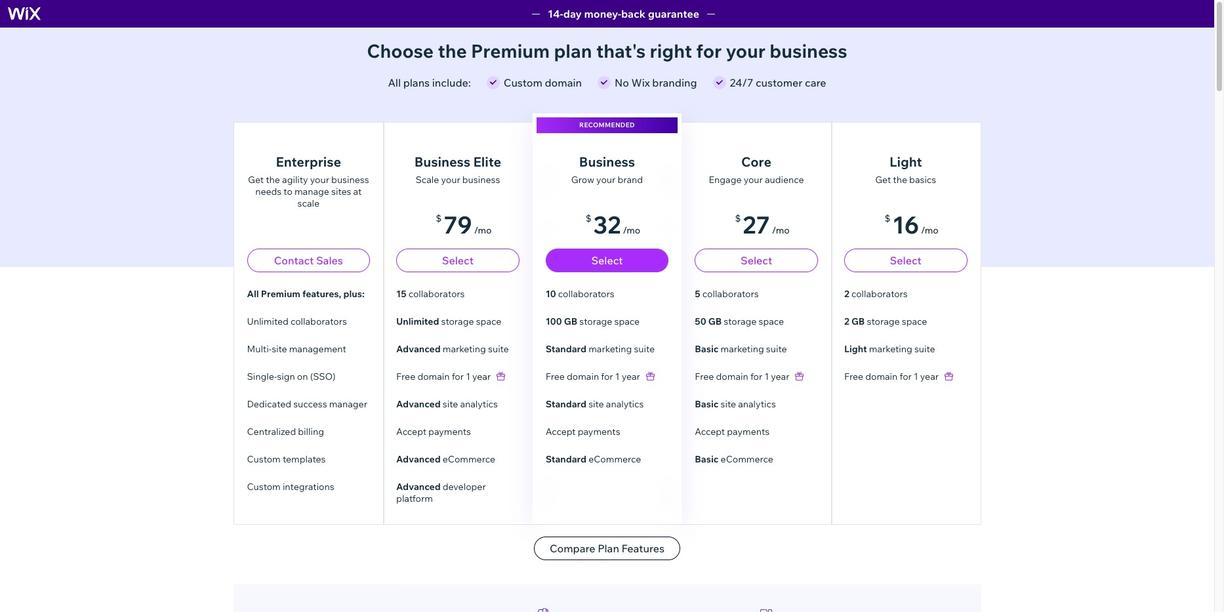 Task type: locate. For each thing, give the bounding box(es) containing it.
standard for ecommerce
[[546, 453, 587, 465]]

collaborators up management
[[291, 316, 347, 327]]

unlimited up multi-
[[247, 316, 289, 327]]

storage
[[441, 316, 474, 327], [580, 316, 612, 327], [724, 316, 757, 327], [867, 316, 900, 327]]

the
[[438, 39, 467, 62], [266, 174, 280, 186], [893, 174, 907, 186]]

standard down standard site analytics
[[546, 453, 587, 465]]

3 select button from the left
[[695, 249, 818, 272]]

0 horizontal spatial accept
[[396, 426, 426, 438]]

your inside business grow your brand
[[596, 174, 616, 186]]

1 ecommerce from the left
[[443, 453, 495, 465]]

unlimited for unlimited collaborators
[[247, 316, 289, 327]]

centralized
[[247, 426, 296, 438]]

0 horizontal spatial payments
[[428, 426, 471, 438]]

2 vertical spatial basic
[[695, 453, 719, 465]]

2 for 2
[[844, 288, 849, 300]]

3 space from the left
[[759, 316, 784, 327]]

3 standard from the top
[[546, 453, 587, 465]]

space for 100 gb storage space
[[614, 316, 640, 327]]

0 horizontal spatial all
[[247, 288, 259, 300]]

2 horizontal spatial ecommerce
[[721, 453, 773, 465]]

advanced
[[396, 343, 441, 355], [396, 398, 441, 410], [396, 453, 441, 465], [396, 481, 441, 493]]

domain down plan
[[545, 76, 582, 89]]

2 horizontal spatial analytics
[[738, 398, 776, 410]]

2 payments from the left
[[578, 426, 620, 438]]

the for enterprise
[[266, 174, 280, 186]]

single-
[[247, 371, 277, 382]]

space up 'basic marketing suite'
[[759, 316, 784, 327]]

2 unlimited from the left
[[396, 316, 439, 327]]

free domain for 1 year up standard site analytics
[[546, 371, 640, 382]]

24/7 customer care
[[730, 76, 826, 89]]

1 down the advanced marketing suite
[[466, 371, 470, 382]]

get for light
[[875, 174, 891, 186]]

2 collaborators
[[844, 288, 908, 300]]

0 horizontal spatial accept payments
[[396, 426, 471, 438]]

site
[[272, 343, 287, 355], [443, 398, 458, 410], [589, 398, 604, 410], [721, 398, 736, 410]]

2 free from the left
[[546, 371, 565, 382]]

1 horizontal spatial ecommerce
[[589, 453, 641, 465]]

2 ecommerce from the left
[[589, 453, 641, 465]]

2 2 from the top
[[844, 316, 849, 327]]

1 horizontal spatial business
[[462, 174, 500, 186]]

basic for site analytics
[[695, 398, 719, 410]]

$ inside $ 16 /mo
[[885, 213, 891, 224]]

collaborators up unlimited storage space
[[409, 288, 465, 300]]

2 analytics from the left
[[606, 398, 644, 410]]

select button down 16
[[844, 249, 967, 272]]

the inside enterprise get the agility your business needs to manage sites at scale
[[266, 174, 280, 186]]

2 standard from the top
[[546, 398, 587, 410]]

storage up the advanced marketing suite
[[441, 316, 474, 327]]

3 ecommerce from the left
[[721, 453, 773, 465]]

compare plan features button
[[534, 537, 680, 560]]

analytics down the advanced marketing suite
[[460, 398, 498, 410]]

1 vertical spatial light
[[844, 343, 867, 355]]

storage up light marketing suite
[[867, 316, 900, 327]]

0 horizontal spatial the
[[266, 174, 280, 186]]

get
[[248, 174, 264, 186], [875, 174, 891, 186]]

1 marketing from the left
[[443, 343, 486, 355]]

/mo inside $ 16 /mo
[[921, 224, 939, 236]]

$ 27 /mo
[[735, 210, 790, 239]]

unlimited
[[247, 316, 289, 327], [396, 316, 439, 327]]

advanced up advanced ecommerce
[[396, 398, 441, 410]]

standard for marketing suite
[[546, 343, 587, 355]]

the up the include:
[[438, 39, 467, 62]]

free down light marketing suite
[[844, 371, 863, 382]]

gb right 100
[[564, 316, 577, 327]]

3 select from the left
[[741, 254, 772, 267]]

2 gb storage space
[[844, 316, 927, 327]]

accept payments up basic ecommerce
[[695, 426, 770, 438]]

0 horizontal spatial light
[[844, 343, 867, 355]]

suite
[[488, 343, 509, 355], [634, 343, 655, 355], [766, 343, 787, 355], [915, 343, 935, 355]]

ecommerce for standard ecommerce
[[589, 453, 641, 465]]

2 marketing from the left
[[589, 343, 632, 355]]

/mo right '27'
[[772, 224, 790, 236]]

domain up advanced site analytics
[[417, 371, 450, 382]]

100
[[546, 316, 562, 327]]

$
[[436, 213, 442, 224], [586, 213, 591, 224], [735, 213, 741, 224], [885, 213, 891, 224]]

all left plans at left
[[388, 76, 401, 89]]

ecommerce up developer
[[443, 453, 495, 465]]

year down light marketing suite
[[920, 371, 939, 382]]

year down the advanced marketing suite
[[472, 371, 491, 382]]

1 down standard marketing suite
[[615, 371, 620, 382]]

business for grow
[[579, 154, 635, 170]]

0 horizontal spatial ecommerce
[[443, 453, 495, 465]]

1 vertical spatial all
[[247, 288, 259, 300]]

advanced down advanced ecommerce
[[396, 481, 441, 493]]

/mo right 79
[[474, 224, 492, 236]]

$ inside $ 79 /mo
[[436, 213, 442, 224]]

premium up custom domain
[[471, 39, 550, 62]]

select button down 79
[[396, 249, 519, 272]]

0 horizontal spatial unlimited
[[247, 316, 289, 327]]

1 horizontal spatial get
[[875, 174, 891, 186]]

plus:
[[343, 288, 365, 300]]

domain up 'basic site analytics'
[[716, 371, 748, 382]]

select button down '27'
[[695, 249, 818, 272]]

advanced down unlimited storage space
[[396, 343, 441, 355]]

2 horizontal spatial accept
[[695, 426, 725, 438]]

2 basic from the top
[[695, 398, 719, 410]]

light for light marketing suite
[[844, 343, 867, 355]]

basics
[[909, 174, 936, 186]]

site up standard ecommerce
[[589, 398, 604, 410]]

storage for 50 gb
[[724, 316, 757, 327]]

$ left 16
[[885, 213, 891, 224]]

the for light
[[893, 174, 907, 186]]

2 up '2 gb storage space'
[[844, 288, 849, 300]]

site up sign on the left bottom
[[272, 343, 287, 355]]

3 accept payments from the left
[[695, 426, 770, 438]]

space up light marketing suite
[[902, 316, 927, 327]]

2 gb from the left
[[708, 316, 722, 327]]

2 $ from the left
[[586, 213, 591, 224]]

advanced ecommerce
[[396, 453, 495, 465]]

contact
[[274, 254, 314, 267]]

advanced marketing suite
[[396, 343, 509, 355]]

light inside light get the basics
[[890, 154, 922, 170]]

collaborators for 10
[[558, 288, 615, 300]]

0 horizontal spatial gb
[[564, 316, 577, 327]]

1 vertical spatial 2
[[844, 316, 849, 327]]

collaborators up 100 gb storage space
[[558, 288, 615, 300]]

select down 79
[[442, 254, 474, 267]]

accept up basic ecommerce
[[695, 426, 725, 438]]

1 horizontal spatial light
[[890, 154, 922, 170]]

/mo inside $ 32 /mo
[[623, 224, 641, 236]]

1 horizontal spatial accept
[[546, 426, 576, 438]]

business inside business elite scale your business
[[462, 174, 500, 186]]

1 free from the left
[[396, 371, 415, 382]]

all for all premium features, plus:
[[247, 288, 259, 300]]

$ inside $ 27 /mo
[[735, 213, 741, 224]]

analytics down 'basic marketing suite'
[[738, 398, 776, 410]]

2 year from the left
[[622, 371, 640, 382]]

compare plan features
[[550, 542, 665, 555]]

0 vertical spatial standard
[[546, 343, 587, 355]]

developer platform
[[396, 481, 486, 505]]

basic
[[695, 343, 719, 355], [695, 398, 719, 410], [695, 453, 719, 465]]

4 storage from the left
[[867, 316, 900, 327]]

sites
[[331, 186, 351, 197]]

light down '2 gb storage space'
[[844, 343, 867, 355]]

0 vertical spatial premium
[[471, 39, 550, 62]]

14-
[[548, 7, 563, 20]]

your inside business elite scale your business
[[441, 174, 460, 186]]

3 /mo from the left
[[772, 224, 790, 236]]

payments down 'basic site analytics'
[[727, 426, 770, 438]]

basic up basic ecommerce
[[695, 398, 719, 410]]

2 horizontal spatial gb
[[851, 316, 865, 327]]

marketing for advanced
[[443, 343, 486, 355]]

suite down unlimited storage space
[[488, 343, 509, 355]]

5
[[695, 288, 700, 300]]

4 /mo from the left
[[921, 224, 939, 236]]

marketing down unlimited storage space
[[443, 343, 486, 355]]

suite for advanced marketing suite
[[488, 343, 509, 355]]

2 select from the left
[[591, 254, 623, 267]]

business inside enterprise get the agility your business needs to manage sites at scale
[[331, 174, 369, 186]]

/mo inside $ 27 /mo
[[772, 224, 790, 236]]

gb
[[564, 316, 577, 327], [708, 316, 722, 327], [851, 316, 865, 327]]

free domain for 1 year up advanced site analytics
[[396, 371, 491, 382]]

dedicated
[[247, 398, 291, 410]]

year down 'basic marketing suite'
[[771, 371, 790, 382]]

1 horizontal spatial payments
[[578, 426, 620, 438]]

gb right 50
[[708, 316, 722, 327]]

$ left '27'
[[735, 213, 741, 224]]

light
[[890, 154, 922, 170], [844, 343, 867, 355]]

ecommerce down standard site analytics
[[589, 453, 641, 465]]

1 vertical spatial custom
[[247, 453, 281, 465]]

3 $ from the left
[[735, 213, 741, 224]]

unlimited collaborators
[[247, 316, 347, 327]]

get for enterprise
[[248, 174, 264, 186]]

/mo right the "32"
[[623, 224, 641, 236]]

1 horizontal spatial premium
[[471, 39, 550, 62]]

get inside enterprise get the agility your business needs to manage sites at scale
[[248, 174, 264, 186]]

accept
[[396, 426, 426, 438], [546, 426, 576, 438], [695, 426, 725, 438]]

integrations
[[283, 481, 334, 493]]

unlimited down 15 collaborators
[[396, 316, 439, 327]]

3 marketing from the left
[[721, 343, 764, 355]]

4 suite from the left
[[915, 343, 935, 355]]

the inside light get the basics
[[893, 174, 907, 186]]

gb down 2 collaborators
[[851, 316, 865, 327]]

business up scale
[[414, 154, 470, 170]]

2 /mo from the left
[[623, 224, 641, 236]]

2 free domain for 1 year from the left
[[546, 371, 640, 382]]

site up basic ecommerce
[[721, 398, 736, 410]]

2 select button from the left
[[546, 249, 669, 272]]

business for elite
[[414, 154, 470, 170]]

2 horizontal spatial accept payments
[[695, 426, 770, 438]]

1 horizontal spatial unlimited
[[396, 316, 439, 327]]

select down '27'
[[741, 254, 772, 267]]

1 advanced from the top
[[396, 343, 441, 355]]

/mo for 27
[[772, 224, 790, 236]]

advanced for site analytics
[[396, 398, 441, 410]]

3 advanced from the top
[[396, 453, 441, 465]]

suite down '2 gb storage space'
[[915, 343, 935, 355]]

get left basics
[[875, 174, 891, 186]]

free
[[396, 371, 415, 382], [546, 371, 565, 382], [695, 371, 714, 382], [844, 371, 863, 382]]

business right manage
[[331, 174, 369, 186]]

advanced up platform
[[396, 453, 441, 465]]

business up brand on the right of the page
[[579, 154, 635, 170]]

core engage your audience
[[709, 154, 804, 186]]

1 suite from the left
[[488, 343, 509, 355]]

4 marketing from the left
[[869, 343, 912, 355]]

premium up unlimited collaborators
[[261, 288, 300, 300]]

2 advanced from the top
[[396, 398, 441, 410]]

analytics for basic site analytics
[[738, 398, 776, 410]]

your right scale
[[441, 174, 460, 186]]

1 horizontal spatial all
[[388, 76, 401, 89]]

4 space from the left
[[902, 316, 927, 327]]

4 advanced from the top
[[396, 481, 441, 493]]

3 storage from the left
[[724, 316, 757, 327]]

select down 16
[[890, 254, 922, 267]]

0 vertical spatial custom
[[504, 76, 542, 89]]

advanced site analytics
[[396, 398, 498, 410]]

year down standard marketing suite
[[622, 371, 640, 382]]

3 year from the left
[[771, 371, 790, 382]]

compare
[[550, 542, 595, 555]]

3 gb from the left
[[851, 316, 865, 327]]

unlimited storage space
[[396, 316, 501, 327]]

collaborators up 50 gb storage space
[[702, 288, 759, 300]]

business down elite
[[462, 174, 500, 186]]

1 vertical spatial basic
[[695, 398, 719, 410]]

0 vertical spatial all
[[388, 76, 401, 89]]

get inside light get the basics
[[875, 174, 891, 186]]

2 horizontal spatial payments
[[727, 426, 770, 438]]

0 vertical spatial 2
[[844, 288, 849, 300]]

2 space from the left
[[614, 316, 640, 327]]

2 suite from the left
[[634, 343, 655, 355]]

1 horizontal spatial accept payments
[[546, 426, 620, 438]]

1 vertical spatial premium
[[261, 288, 300, 300]]

for
[[696, 39, 722, 62], [452, 371, 464, 382], [601, 371, 613, 382], [750, 371, 762, 382], [900, 371, 912, 382]]

2 vertical spatial custom
[[247, 481, 281, 493]]

sales
[[316, 254, 343, 267]]

32
[[593, 210, 621, 239]]

/mo inside $ 79 /mo
[[474, 224, 492, 236]]

plans
[[403, 76, 430, 89]]

1 vertical spatial standard
[[546, 398, 587, 410]]

marketing
[[443, 343, 486, 355], [589, 343, 632, 355], [721, 343, 764, 355], [869, 343, 912, 355]]

management
[[289, 343, 346, 355]]

all up unlimited collaborators
[[247, 288, 259, 300]]

accept payments up standard ecommerce
[[546, 426, 620, 438]]

2 storage from the left
[[580, 316, 612, 327]]

1 unlimited from the left
[[247, 316, 289, 327]]

0 horizontal spatial business
[[414, 154, 470, 170]]

guarantee
[[648, 7, 699, 20]]

custom for custom templates
[[247, 453, 281, 465]]

accept up advanced ecommerce
[[396, 426, 426, 438]]

domain down light marketing suite
[[865, 371, 898, 382]]

1 horizontal spatial gb
[[708, 316, 722, 327]]

2 vertical spatial standard
[[546, 453, 587, 465]]

get left 'to'
[[248, 174, 264, 186]]

/mo right 16
[[921, 224, 939, 236]]

all for all plans include:
[[388, 76, 401, 89]]

your down enterprise
[[310, 174, 329, 186]]

3 accept from the left
[[695, 426, 725, 438]]

space up standard marketing suite
[[614, 316, 640, 327]]

$ for 27
[[735, 213, 741, 224]]

1 $ from the left
[[436, 213, 442, 224]]

3 suite from the left
[[766, 343, 787, 355]]

accept payments
[[396, 426, 471, 438], [546, 426, 620, 438], [695, 426, 770, 438]]

payments down advanced site analytics
[[428, 426, 471, 438]]

standard down 100
[[546, 343, 587, 355]]

manager
[[329, 398, 367, 410]]

basic down 'basic site analytics'
[[695, 453, 719, 465]]

enterprise get the agility your business needs to manage sites at scale
[[248, 154, 369, 209]]

0 vertical spatial light
[[890, 154, 922, 170]]

collaborators for 5
[[702, 288, 759, 300]]

custom
[[504, 76, 542, 89], [247, 453, 281, 465], [247, 481, 281, 493]]

standard for site analytics
[[546, 398, 587, 410]]

marketing down '2 gb storage space'
[[869, 343, 912, 355]]

4 select button from the left
[[844, 249, 967, 272]]

domain
[[545, 76, 582, 89], [417, 371, 450, 382], [567, 371, 599, 382], [716, 371, 748, 382], [865, 371, 898, 382]]

1 horizontal spatial business
[[579, 154, 635, 170]]

analytics for advanced site analytics
[[460, 398, 498, 410]]

marketing down 50 gb storage space
[[721, 343, 764, 355]]

select down the "32"
[[591, 254, 623, 267]]

50
[[695, 316, 706, 327]]

1 /mo from the left
[[474, 224, 492, 236]]

2 horizontal spatial business
[[770, 39, 847, 62]]

business inside business grow your brand
[[579, 154, 635, 170]]

payments down standard site analytics
[[578, 426, 620, 438]]

free domain for 1 year
[[396, 371, 491, 382], [546, 371, 640, 382], [695, 371, 790, 382], [844, 371, 939, 382]]

free up standard site analytics
[[546, 371, 565, 382]]

2 for 2 gb
[[844, 316, 849, 327]]

free up 'basic site analytics'
[[695, 371, 714, 382]]

select button down the "32"
[[546, 249, 669, 272]]

2 business from the left
[[579, 154, 635, 170]]

1 business from the left
[[414, 154, 470, 170]]

0 horizontal spatial get
[[248, 174, 264, 186]]

suite down 50 gb storage space
[[766, 343, 787, 355]]

basic down 50
[[695, 343, 719, 355]]

basic for marketing suite
[[695, 343, 719, 355]]

storage up standard marketing suite
[[580, 316, 612, 327]]

1 standard from the top
[[546, 343, 587, 355]]

ecommerce down 'basic site analytics'
[[721, 453, 773, 465]]

0 vertical spatial basic
[[695, 343, 719, 355]]

for down light marketing suite
[[900, 371, 912, 382]]

3 basic from the top
[[695, 453, 719, 465]]

1
[[466, 371, 470, 382], [615, 371, 620, 382], [765, 371, 769, 382], [914, 371, 918, 382]]

3 analytics from the left
[[738, 398, 776, 410]]

for down standard marketing suite
[[601, 371, 613, 382]]

2 horizontal spatial the
[[893, 174, 907, 186]]

0 horizontal spatial business
[[331, 174, 369, 186]]

4 free domain for 1 year from the left
[[844, 371, 939, 382]]

1 analytics from the left
[[460, 398, 498, 410]]

accept up standard ecommerce
[[546, 426, 576, 438]]

4 $ from the left
[[885, 213, 891, 224]]

basic for ecommerce
[[695, 453, 719, 465]]

0 horizontal spatial analytics
[[460, 398, 498, 410]]

2 get from the left
[[875, 174, 891, 186]]

/mo
[[474, 224, 492, 236], [623, 224, 641, 236], [772, 224, 790, 236], [921, 224, 939, 236]]

3 1 from the left
[[765, 371, 769, 382]]

suite for light marketing suite
[[915, 343, 935, 355]]

1 get from the left
[[248, 174, 264, 186]]

/mo for 16
[[921, 224, 939, 236]]

1 2 from the top
[[844, 288, 849, 300]]

gb for 2 gb
[[851, 316, 865, 327]]

1 basic from the top
[[695, 343, 719, 355]]

1 gb from the left
[[564, 316, 577, 327]]

50 gb storage space
[[695, 316, 784, 327]]

site for basic
[[721, 398, 736, 410]]

billing
[[298, 426, 324, 438]]

$ inside $ 32 /mo
[[586, 213, 591, 224]]

1 horizontal spatial analytics
[[606, 398, 644, 410]]

the left basics
[[893, 174, 907, 186]]

$ left the "32"
[[586, 213, 591, 224]]

1 free domain for 1 year from the left
[[396, 371, 491, 382]]

your down core
[[744, 174, 763, 186]]

1 down 'basic marketing suite'
[[765, 371, 769, 382]]

free up advanced site analytics
[[396, 371, 415, 382]]

business inside business elite scale your business
[[414, 154, 470, 170]]



Task type: describe. For each thing, give the bounding box(es) containing it.
10
[[546, 288, 556, 300]]

ecommerce for basic ecommerce
[[721, 453, 773, 465]]

standard ecommerce
[[546, 453, 641, 465]]

3 payments from the left
[[727, 426, 770, 438]]

collaborators for 15
[[409, 288, 465, 300]]

all premium features, plus:
[[247, 288, 365, 300]]

custom integrations
[[247, 481, 334, 493]]

2 accept payments from the left
[[546, 426, 620, 438]]

3 free domain for 1 year from the left
[[695, 371, 790, 382]]

marketing for basic
[[721, 343, 764, 355]]

1 1 from the left
[[466, 371, 470, 382]]

care
[[805, 76, 826, 89]]

centralized billing
[[247, 426, 324, 438]]

audience
[[765, 174, 804, 186]]

3 free from the left
[[695, 371, 714, 382]]

elite
[[473, 154, 501, 170]]

(sso)
[[310, 371, 336, 382]]

features,
[[302, 288, 341, 300]]

brand
[[618, 174, 643, 186]]

features
[[622, 542, 665, 555]]

site for standard
[[589, 398, 604, 410]]

2 1 from the left
[[615, 371, 620, 382]]

gb for 100 gb
[[564, 316, 577, 327]]

standard site analytics
[[546, 398, 644, 410]]

agility
[[282, 174, 308, 186]]

day
[[563, 7, 582, 20]]

79
[[444, 210, 472, 239]]

1 storage from the left
[[441, 316, 474, 327]]

15
[[396, 288, 406, 300]]

1 accept payments from the left
[[396, 426, 471, 438]]

advanced for marketing suite
[[396, 343, 441, 355]]

4 select from the left
[[890, 254, 922, 267]]

needs
[[255, 186, 282, 197]]

to
[[284, 186, 292, 197]]

multi-
[[247, 343, 272, 355]]

1 space from the left
[[476, 316, 501, 327]]

multi-site management
[[247, 343, 346, 355]]

scale
[[298, 197, 320, 209]]

include:
[[432, 76, 471, 89]]

your inside enterprise get the agility your business needs to manage sites at scale
[[310, 174, 329, 186]]

suite for standard marketing suite
[[634, 343, 655, 355]]

24/7
[[730, 76, 753, 89]]

custom domain
[[504, 76, 582, 89]]

manage
[[295, 186, 329, 197]]

sign
[[277, 371, 295, 382]]

unlimited for unlimited storage space
[[396, 316, 439, 327]]

$ for 32
[[586, 213, 591, 224]]

10 collaborators
[[546, 288, 615, 300]]

site for multi-
[[272, 343, 287, 355]]

enterprise
[[276, 154, 341, 170]]

success
[[293, 398, 327, 410]]

all plans include:
[[388, 76, 471, 89]]

basic ecommerce
[[695, 453, 773, 465]]

choose the premium plan that's right for your business
[[367, 39, 847, 62]]

back
[[621, 7, 646, 20]]

/mo for 32
[[623, 224, 641, 236]]

your up 24/7
[[726, 39, 766, 62]]

domain up standard site analytics
[[567, 371, 599, 382]]

plan
[[554, 39, 592, 62]]

single-sign on (sso)
[[247, 371, 336, 382]]

scale
[[416, 174, 439, 186]]

space for 2 gb storage space
[[902, 316, 927, 327]]

dedicated success manager
[[247, 398, 367, 410]]

on
[[297, 371, 308, 382]]

custom for custom integrations
[[247, 481, 281, 493]]

analytics for standard site analytics
[[606, 398, 644, 410]]

basic site analytics
[[695, 398, 776, 410]]

4 free from the left
[[844, 371, 863, 382]]

1 select button from the left
[[396, 249, 519, 272]]

choose
[[367, 39, 434, 62]]

standard marketing suite
[[546, 343, 655, 355]]

branding
[[652, 76, 697, 89]]

$ for 16
[[885, 213, 891, 224]]

100 gb storage space
[[546, 316, 640, 327]]

2 accept from the left
[[546, 426, 576, 438]]

marketing for light
[[869, 343, 912, 355]]

plan
[[598, 542, 619, 555]]

for down the advanced marketing suite
[[452, 371, 464, 382]]

light marketing suite
[[844, 343, 935, 355]]

1 select from the left
[[442, 254, 474, 267]]

1 accept from the left
[[396, 426, 426, 438]]

4 year from the left
[[920, 371, 939, 382]]

suite for basic marketing suite
[[766, 343, 787, 355]]

14-day money-back guarantee
[[548, 7, 699, 20]]

core
[[741, 154, 772, 170]]

your inside core engage your audience
[[744, 174, 763, 186]]

customer
[[756, 76, 803, 89]]

no wix branding
[[615, 76, 697, 89]]

custom for custom domain
[[504, 76, 542, 89]]

storage for 2 gb
[[867, 316, 900, 327]]

gb for 50 gb
[[708, 316, 722, 327]]

engage
[[709, 174, 742, 186]]

marketing for standard
[[589, 343, 632, 355]]

$ for 79
[[436, 213, 442, 224]]

$ 79 /mo
[[436, 210, 492, 239]]

light get the basics
[[875, 154, 936, 186]]

money-
[[584, 7, 621, 20]]

15 collaborators
[[396, 288, 465, 300]]

/mo for 79
[[474, 224, 492, 236]]

that's
[[596, 39, 646, 62]]

right
[[650, 39, 692, 62]]

$ 32 /mo
[[586, 210, 641, 239]]

business grow your brand
[[571, 154, 643, 186]]

advanced for ecommerce
[[396, 453, 441, 465]]

16
[[892, 210, 919, 239]]

space for 50 gb storage space
[[759, 316, 784, 327]]

for right the right
[[696, 39, 722, 62]]

1 horizontal spatial the
[[438, 39, 467, 62]]

27
[[743, 210, 770, 239]]

for down 'basic marketing suite'
[[750, 371, 762, 382]]

light for light get the basics
[[890, 154, 922, 170]]

at
[[353, 186, 362, 197]]

developer
[[443, 481, 486, 493]]

$ 16 /mo
[[885, 210, 939, 239]]

grow
[[571, 174, 594, 186]]

wix
[[631, 76, 650, 89]]

site for advanced
[[443, 398, 458, 410]]

0 horizontal spatial premium
[[261, 288, 300, 300]]

1 payments from the left
[[428, 426, 471, 438]]

storage for 100 gb
[[580, 316, 612, 327]]

1 year from the left
[[472, 371, 491, 382]]

4 1 from the left
[[914, 371, 918, 382]]

no
[[615, 76, 629, 89]]

templates
[[283, 453, 326, 465]]

recommended
[[579, 121, 635, 129]]

ecommerce for advanced ecommerce
[[443, 453, 495, 465]]

custom templates
[[247, 453, 326, 465]]

platform
[[396, 493, 433, 505]]

contact sales
[[274, 254, 343, 267]]

collaborators for 2
[[852, 288, 908, 300]]



Task type: vqa. For each thing, say whether or not it's contained in the screenshot.
3rd storage
yes



